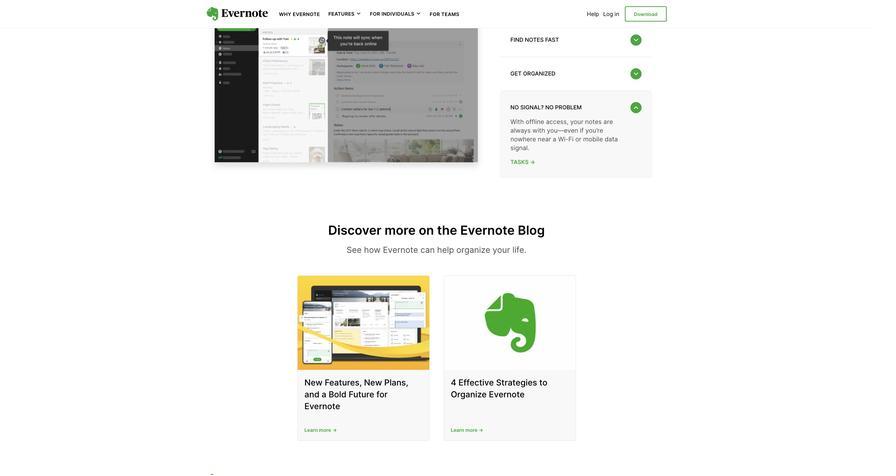 Task type: describe. For each thing, give the bounding box(es) containing it.
wi-
[[558, 136, 569, 143]]

strategies
[[496, 378, 537, 388]]

in
[[615, 10, 620, 17]]

features,
[[325, 378, 362, 388]]

→ for new features, new plans, and a bold future for evernote
[[332, 427, 337, 433]]

see
[[347, 245, 362, 255]]

new features, new plans, and a bold future for evernote
[[305, 378, 408, 411]]

always
[[511, 127, 531, 134]]

evernote right why
[[293, 11, 320, 17]]

get organized
[[511, 70, 556, 77]]

see how evernote can help organize your life.
[[347, 245, 527, 255]]

offline
[[526, 118, 545, 125]]

1 evernote logo image from the top
[[207, 7, 268, 21]]

log in
[[604, 10, 620, 17]]

bold
[[329, 390, 347, 400]]

2 no from the left
[[546, 104, 554, 111]]

discover more on the evernote blog
[[328, 223, 545, 238]]

→ inside "link"
[[530, 159, 536, 166]]

with
[[533, 127, 545, 134]]

blog
[[518, 223, 545, 238]]

why
[[279, 11, 292, 17]]

find notes fast
[[511, 36, 559, 43]]

with offline access, your notes are always with you—even if you're nowhere near a wi-fi or mobile data signal.
[[511, 118, 618, 152]]

2 new from the left
[[364, 378, 382, 388]]

with
[[511, 118, 524, 125]]

for individuals
[[370, 11, 415, 17]]

access,
[[546, 118, 569, 125]]

for individuals button
[[370, 10, 422, 17]]

signal.
[[511, 144, 530, 152]]

you're
[[586, 127, 604, 134]]

to
[[540, 378, 548, 388]]

you—even
[[547, 127, 579, 134]]

near
[[538, 136, 551, 143]]

blog image image for strategies
[[444, 276, 576, 370]]

get
[[511, 70, 522, 77]]

signal?
[[521, 104, 544, 111]]

why evernote link
[[279, 10, 320, 17]]

1 no from the left
[[511, 104, 519, 111]]

individuals
[[382, 11, 415, 17]]

1 horizontal spatial more
[[385, 223, 416, 238]]

for teams link
[[430, 10, 460, 17]]

log in link
[[604, 10, 620, 17]]

problem
[[555, 104, 582, 111]]

learn for new features, new plans, and a bold future for evernote
[[305, 427, 318, 433]]

evernote up organize
[[461, 223, 515, 238]]

tasks → link
[[511, 158, 642, 166]]

a inside new features, new plans, and a bold future for evernote
[[322, 390, 327, 400]]



Task type: locate. For each thing, give the bounding box(es) containing it.
no up access,
[[546, 104, 554, 111]]

0 horizontal spatial blog image image
[[298, 276, 429, 370]]

2 learn more → from the left
[[451, 427, 484, 433]]

2 horizontal spatial more
[[466, 427, 478, 433]]

features button
[[329, 10, 362, 17]]

1 horizontal spatial learn
[[451, 427, 464, 433]]

for inside button
[[370, 11, 380, 17]]

2 evernote logo image from the top
[[207, 475, 268, 476]]

features
[[329, 11, 355, 17]]

organize
[[451, 390, 487, 400]]

notes
[[525, 36, 544, 43], [585, 118, 602, 125]]

learn more → for new features, new plans, and a bold future for evernote
[[305, 427, 337, 433]]

evernote down strategies
[[489, 390, 525, 400]]

more for new features, new plans, and a bold future for evernote
[[319, 427, 331, 433]]

your up if
[[571, 118, 584, 125]]

more for 4 effective strategies to organize evernote
[[466, 427, 478, 433]]

→ for 4 effective strategies to organize evernote
[[479, 427, 484, 433]]

discover
[[328, 223, 382, 238]]

download
[[634, 11, 658, 17]]

notes up you're
[[585, 118, 602, 125]]

1 horizontal spatial →
[[479, 427, 484, 433]]

for teams
[[430, 11, 460, 17]]

blog image image
[[298, 276, 429, 370], [444, 276, 576, 370]]

0 horizontal spatial more
[[319, 427, 331, 433]]

mobile
[[584, 136, 603, 143]]

learn for 4 effective strategies to organize evernote
[[451, 427, 464, 433]]

effective
[[459, 378, 494, 388]]

download link
[[625, 6, 667, 22]]

1 horizontal spatial blog image image
[[444, 276, 576, 370]]

1 vertical spatial evernote logo image
[[207, 475, 268, 476]]

0 vertical spatial evernote logo image
[[207, 7, 268, 21]]

learn
[[305, 427, 318, 433], [451, 427, 464, 433]]

2 learn from the left
[[451, 427, 464, 433]]

organized
[[523, 70, 556, 77]]

a
[[553, 136, 557, 143], [322, 390, 327, 400]]

0 horizontal spatial no
[[511, 104, 519, 111]]

0 vertical spatial a
[[553, 136, 557, 143]]

are
[[604, 118, 613, 125]]

fi
[[569, 136, 574, 143]]

4
[[451, 378, 457, 388]]

1 learn more → from the left
[[305, 427, 337, 433]]

a right and at the bottom left
[[322, 390, 327, 400]]

new up for
[[364, 378, 382, 388]]

evernote logo image
[[207, 7, 268, 21], [207, 475, 268, 476]]

new up and at the bottom left
[[305, 378, 323, 388]]

learn more → for 4 effective strategies to organize evernote
[[451, 427, 484, 433]]

help
[[437, 245, 454, 255]]

1 horizontal spatial your
[[571, 118, 584, 125]]

0 horizontal spatial for
[[370, 11, 380, 17]]

1 vertical spatial your
[[493, 245, 510, 255]]

1 horizontal spatial no
[[546, 104, 554, 111]]

1 horizontal spatial notes
[[585, 118, 602, 125]]

why evernote
[[279, 11, 320, 17]]

help link
[[587, 10, 599, 17]]

the
[[437, 223, 457, 238]]

a left "wi-" on the top right of the page
[[553, 136, 557, 143]]

evernote down and at the bottom left
[[305, 401, 340, 411]]

evernote inside the 4 effective strategies to organize evernote
[[489, 390, 525, 400]]

how
[[364, 245, 381, 255]]

tasks
[[511, 159, 529, 166]]

 image
[[207, 0, 486, 174]]

for left individuals
[[370, 11, 380, 17]]

log
[[604, 10, 613, 17]]

your
[[571, 118, 584, 125], [493, 245, 510, 255]]

0 horizontal spatial a
[[322, 390, 327, 400]]

evernote
[[293, 11, 320, 17], [461, 223, 515, 238], [383, 245, 418, 255], [489, 390, 525, 400], [305, 401, 340, 411]]

no
[[511, 104, 519, 111], [546, 104, 554, 111]]

0 horizontal spatial →
[[332, 427, 337, 433]]

2 horizontal spatial →
[[530, 159, 536, 166]]

notes right find
[[525, 36, 544, 43]]

learn more →
[[305, 427, 337, 433], [451, 427, 484, 433]]

1 learn from the left
[[305, 427, 318, 433]]

help
[[587, 10, 599, 17]]

0 horizontal spatial learn more →
[[305, 427, 337, 433]]

notes inside with offline access, your notes are always with you—even if you're nowhere near a wi-fi or mobile data signal.
[[585, 118, 602, 125]]

4 effective strategies to organize evernote
[[451, 378, 548, 400]]

for left 'teams'
[[430, 11, 440, 17]]

fast
[[546, 36, 559, 43]]

0 horizontal spatial notes
[[525, 36, 544, 43]]

1 horizontal spatial for
[[430, 11, 440, 17]]

can
[[421, 245, 435, 255]]

for for for teams
[[430, 11, 440, 17]]

no up with
[[511, 104, 519, 111]]

no signal? no problem
[[511, 104, 582, 111]]

tasks →
[[511, 159, 536, 166]]

1 vertical spatial notes
[[585, 118, 602, 125]]

future
[[349, 390, 375, 400]]

your left the 'life.'
[[493, 245, 510, 255]]

0 horizontal spatial learn
[[305, 427, 318, 433]]

new
[[305, 378, 323, 388], [364, 378, 382, 388]]

and
[[305, 390, 320, 400]]

0 vertical spatial notes
[[525, 36, 544, 43]]

1 horizontal spatial learn more →
[[451, 427, 484, 433]]

for for for individuals
[[370, 11, 380, 17]]

evernote left "can"
[[383, 245, 418, 255]]

find
[[511, 36, 524, 43]]

1 new from the left
[[305, 378, 323, 388]]

0 horizontal spatial your
[[493, 245, 510, 255]]

blog image image for new
[[298, 276, 429, 370]]

evernote inside new features, new plans, and a bold future for evernote
[[305, 401, 340, 411]]

→
[[530, 159, 536, 166], [332, 427, 337, 433], [479, 427, 484, 433]]

on
[[419, 223, 434, 238]]

data
[[605, 136, 618, 143]]

or
[[576, 136, 582, 143]]

0 horizontal spatial new
[[305, 378, 323, 388]]

plans,
[[384, 378, 408, 388]]

organize
[[457, 245, 491, 255]]

nowhere
[[511, 136, 536, 143]]

if
[[580, 127, 584, 134]]

1 horizontal spatial new
[[364, 378, 382, 388]]

2 blog image image from the left
[[444, 276, 576, 370]]

for
[[377, 390, 388, 400]]

life.
[[513, 245, 527, 255]]

1 blog image image from the left
[[298, 276, 429, 370]]

0 vertical spatial your
[[571, 118, 584, 125]]

teams
[[442, 11, 460, 17]]

a inside with offline access, your notes are always with you—even if you're nowhere near a wi-fi or mobile data signal.
[[553, 136, 557, 143]]

1 horizontal spatial a
[[553, 136, 557, 143]]

more
[[385, 223, 416, 238], [319, 427, 331, 433], [466, 427, 478, 433]]

for
[[370, 11, 380, 17], [430, 11, 440, 17]]

your inside with offline access, your notes are always with you—even if you're nowhere near a wi-fi or mobile data signal.
[[571, 118, 584, 125]]

1 vertical spatial a
[[322, 390, 327, 400]]



Task type: vqa. For each thing, say whether or not it's contained in the screenshot.
'with' to the left
no



